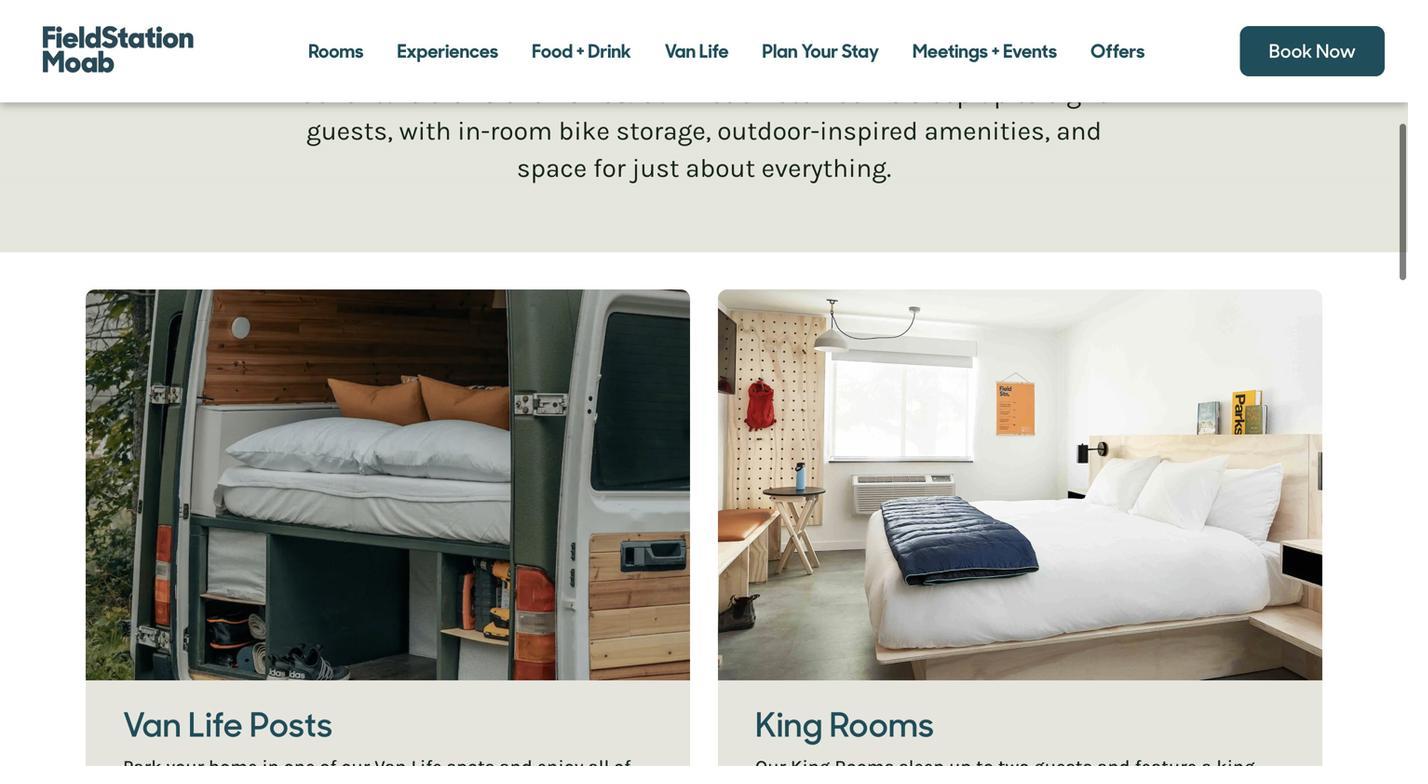 Task type: describe. For each thing, give the bounding box(es) containing it.
experiences
[[397, 39, 499, 63]]

+ for events
[[992, 39, 1000, 63]]

spacious
[[641, 4, 750, 34]]

station
[[528, 41, 616, 72]]

just
[[632, 153, 679, 183]]

double
[[927, 4, 1009, 34]]

of
[[503, 79, 526, 109]]

food
[[532, 39, 573, 63]]

crews
[[428, 79, 497, 109]]

queen
[[1015, 4, 1089, 34]]

van for van life posts
[[123, 703, 181, 747]]

meetings + events
[[913, 39, 1057, 63]]

meetings + events link
[[896, 23, 1074, 79]]

1 vertical spatial rooms
[[827, 79, 903, 109]]

book
[[1269, 39, 1312, 63]]

van life link
[[648, 23, 746, 79]]

stay
[[842, 39, 879, 63]]

king
[[755, 703, 823, 747]]

sleep
[[909, 79, 972, 109]]

and
[[1056, 116, 1102, 146]]

food + drink link
[[515, 23, 648, 79]]

1 vertical spatial for
[[593, 153, 626, 183]]

van life
[[665, 39, 729, 63]]

available
[[953, 41, 1061, 72]]

your
[[801, 39, 838, 63]]

are
[[910, 41, 947, 72]]

offers link
[[1074, 23, 1162, 79]]

accommodations
[[694, 41, 904, 72]]

food + drink
[[532, 39, 631, 63]]

options
[[382, 4, 473, 34]]

1 vertical spatial moab
[[688, 79, 754, 109]]

posts
[[249, 703, 333, 747]]

about
[[686, 153, 755, 183]]

field
[[464, 41, 522, 72]]



Task type: vqa. For each thing, say whether or not it's contained in the screenshot.
gallery
no



Task type: locate. For each thing, give the bounding box(es) containing it.
experiences link
[[380, 23, 515, 79]]

bunk
[[309, 41, 370, 72]]

offers
[[1091, 39, 1145, 63]]

with
[[399, 116, 451, 146]]

0 vertical spatial moab
[[622, 41, 688, 72]]

hotel
[[760, 79, 820, 109]]

meetings
[[913, 39, 988, 63]]

inspired
[[820, 116, 918, 146]]

+ inside "food + drink" link
[[576, 39, 585, 63]]

rooms up 'stay'
[[815, 4, 891, 34]]

rooms,
[[377, 41, 458, 72]]

book now link
[[1240, 26, 1385, 76]]

with
[[320, 4, 376, 34]]

to right up
[[1015, 79, 1039, 109]]

our
[[639, 79, 681, 109]]

0 horizontal spatial van
[[123, 703, 181, 747]]

rooms down with
[[308, 39, 364, 63]]

in-
[[457, 116, 490, 146]]

0 horizontal spatial to
[[897, 4, 921, 34]]

1 vertical spatial van
[[123, 703, 181, 747]]

1 + from the left
[[576, 39, 585, 63]]

1 vertical spatial life
[[188, 703, 243, 747]]

2 + from the left
[[992, 39, 1000, 63]]

+ for drink
[[576, 39, 585, 63]]

0 vertical spatial rooms
[[308, 39, 364, 63]]

plan your stay link
[[746, 23, 896, 79]]

life down spacious
[[699, 39, 729, 63]]

1 vertical spatial rooms
[[830, 703, 934, 747]]

room
[[490, 116, 552, 146]]

1 horizontal spatial +
[[992, 39, 1000, 63]]

storage,
[[616, 116, 711, 146]]

now
[[1316, 39, 1356, 63]]

1 horizontal spatial life
[[699, 39, 729, 63]]

drink
[[588, 39, 631, 63]]

guests,
[[306, 116, 393, 146]]

amenities,
[[924, 116, 1050, 146]]

0 horizontal spatial rooms
[[308, 39, 364, 63]]

plan your stay
[[762, 39, 879, 63]]

to
[[897, 4, 921, 34], [1015, 79, 1039, 109]]

for up eight
[[1067, 41, 1100, 72]]

life left posts
[[188, 703, 243, 747]]

0 vertical spatial for
[[1067, 41, 1100, 72]]

0 vertical spatial life
[[699, 39, 729, 63]]

0 vertical spatial to
[[897, 4, 921, 34]]

adventure
[[301, 79, 422, 109]]

life for van life
[[699, 39, 729, 63]]

moab down van life
[[688, 79, 754, 109]]

0 horizontal spatial life
[[188, 703, 243, 747]]

up
[[978, 79, 1009, 109]]

outdoor-
[[717, 116, 820, 146]]

0 horizontal spatial +
[[576, 39, 585, 63]]

everything.
[[762, 153, 891, 183]]

0 vertical spatial van
[[665, 39, 696, 63]]

life
[[699, 39, 729, 63], [188, 703, 243, 747]]

events
[[1003, 39, 1057, 63]]

0 vertical spatial rooms
[[815, 4, 891, 34]]

van life posts
[[123, 703, 333, 747]]

life for van life posts
[[188, 703, 243, 747]]

+ right food
[[576, 39, 585, 63]]

rooms link
[[292, 23, 380, 79]]

ranging
[[479, 4, 572, 34]]

moab up our in the top of the page
[[622, 41, 688, 72]]

book now
[[1269, 39, 1356, 63]]

king room at field station moab image
[[718, 290, 1323, 681]]

rooms right king
[[830, 703, 934, 747]]

0 horizontal spatial for
[[593, 153, 626, 183]]

1 vertical spatial to
[[1015, 79, 1039, 109]]

for down bike
[[593, 153, 626, 183]]

sizes.
[[568, 79, 633, 109]]

rooms
[[308, 39, 364, 63], [830, 703, 934, 747]]

for
[[1067, 41, 1100, 72], [593, 153, 626, 183]]

+ inside meetings + events 'link'
[[992, 39, 1000, 63]]

bike
[[559, 116, 610, 146]]

+
[[576, 39, 585, 63], [992, 39, 1000, 63]]

all
[[532, 79, 561, 109]]

rooms
[[815, 4, 891, 34], [827, 79, 903, 109]]

rooms up inspired on the right of page
[[827, 79, 903, 109]]

space
[[517, 153, 587, 183]]

+ left events at the top of page
[[992, 39, 1000, 63]]

1 horizontal spatial for
[[1067, 41, 1100, 72]]

eight
[[1046, 79, 1107, 109]]

1 horizontal spatial to
[[1015, 79, 1039, 109]]

to up are
[[897, 4, 921, 34]]

1 horizontal spatial rooms
[[830, 703, 934, 747]]

van for van life
[[665, 39, 696, 63]]

king
[[756, 4, 809, 34]]

king rooms
[[755, 703, 934, 747]]

from
[[578, 4, 635, 34]]

plan
[[762, 39, 798, 63]]

van
[[665, 39, 696, 63], [123, 703, 181, 747]]

moab
[[622, 41, 688, 72], [688, 79, 754, 109]]

with options ranging from spacious king rooms to double queen bunk rooms, field station moab accommodations are available for adventure crews of all sizes. our moab hotel rooms sleep up to eight guests, with in-room bike storage, outdoor-inspired amenities, and space for just about everything.
[[301, 4, 1107, 183]]

1 horizontal spatial van
[[665, 39, 696, 63]]



